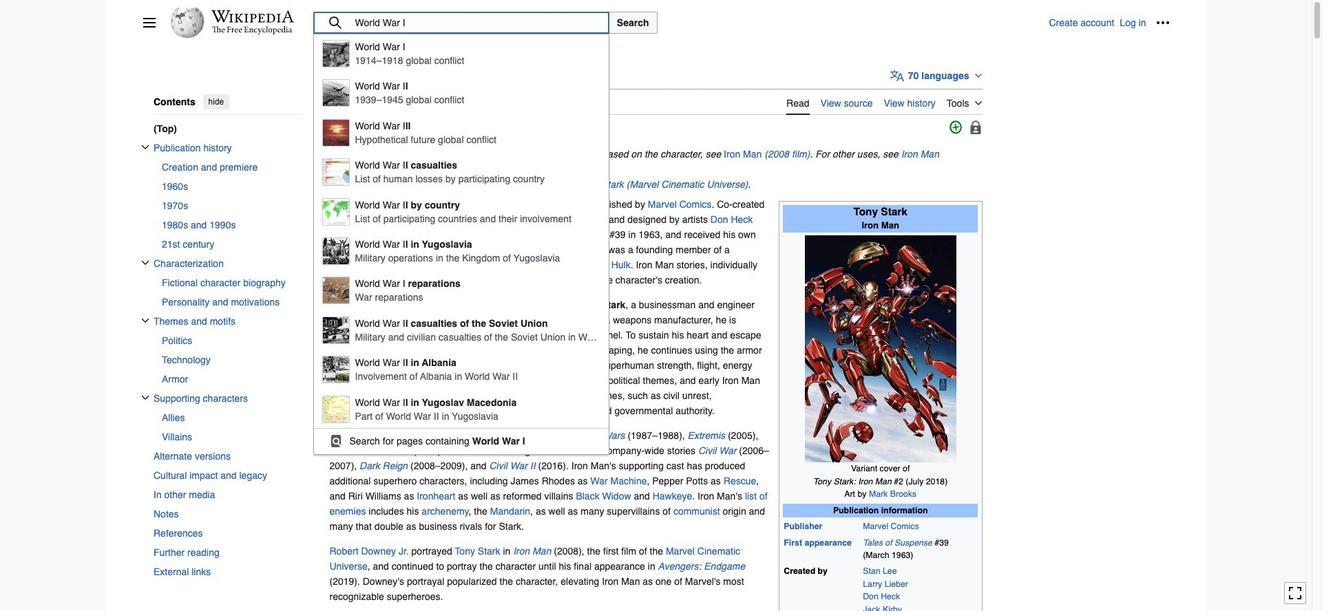 Task type: vqa. For each thing, say whether or not it's contained in the screenshot.
the topmost "Entertainment"
no



Task type: describe. For each thing, give the bounding box(es) containing it.
log in and more options image
[[1156, 16, 1170, 30]]

Search Wikipedia search field
[[313, 12, 609, 34]]

the free encyclopedia image
[[212, 26, 293, 35]]

menu image
[[142, 16, 156, 30]]

personal tools navigation
[[1049, 12, 1174, 34]]



Task type: locate. For each thing, give the bounding box(es) containing it.
0 vertical spatial x small image
[[141, 143, 149, 151]]

x small image
[[141, 143, 149, 151], [141, 258, 149, 267], [141, 316, 149, 325]]

page semi-protected image
[[969, 120, 982, 134]]

3 x small image from the top
[[141, 316, 149, 325]]

fullscreen image
[[1288, 587, 1302, 601]]

x small image
[[141, 393, 149, 402]]

note
[[329, 177, 982, 192]]

1 vertical spatial x small image
[[141, 258, 149, 267]]

this is a good article. click here for more information. image
[[949, 120, 962, 134]]

2 x small image from the top
[[141, 258, 149, 267]]

language progressive image
[[890, 69, 904, 83]]

iron man takes flight image
[[805, 236, 956, 463]]

main content
[[324, 62, 1170, 611]]

2 vertical spatial x small image
[[141, 316, 149, 325]]

None search field
[[313, 12, 1049, 455]]

search results list box
[[314, 34, 631, 453]]

wikipedia image
[[211, 10, 294, 23]]

1 x small image from the top
[[141, 143, 149, 151]]



